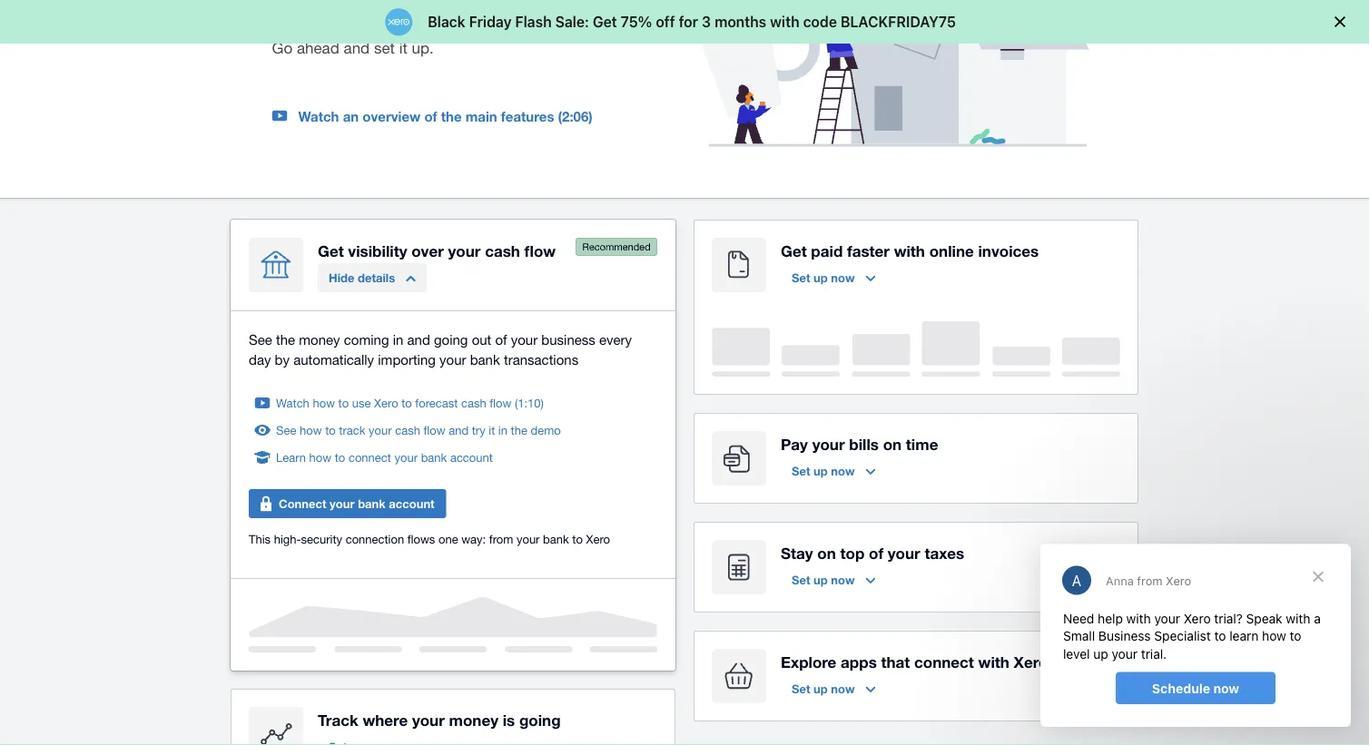 Task type: describe. For each thing, give the bounding box(es) containing it.
connect
[[279, 497, 327, 511]]

get for get visibility over your cash flow
[[318, 242, 344, 260]]

0 horizontal spatial xero
[[374, 396, 398, 410]]

(1:10)
[[515, 396, 544, 410]]

to up see how to track your cash flow and try it in the demo
[[402, 396, 412, 410]]

invoices icon image
[[712, 238, 767, 293]]

by
[[275, 352, 290, 368]]

in inside 'see the money coming in and going out of your business every day by automatically importing your bank transactions'
[[393, 332, 404, 348]]

learn how to connect your bank account
[[276, 451, 493, 465]]

business
[[542, 332, 596, 348]]

money inside 'see the money coming in and going out of your business every day by automatically importing your bank transactions'
[[299, 332, 340, 348]]

now for apps
[[831, 682, 855, 696]]

explore apps that connect with xero
[[781, 653, 1049, 671]]

2 horizontal spatial xero
[[1014, 653, 1049, 671]]

track money icon image
[[249, 708, 303, 746]]

connect for with
[[915, 653, 975, 671]]

time
[[906, 435, 939, 453]]

flows
[[408, 532, 435, 546]]

watch for watch how to use xero to forecast cash flow (1:10)
[[276, 396, 310, 410]]

taxes icon image
[[712, 541, 767, 595]]

to right from on the bottom left of the page
[[573, 532, 583, 546]]

set up now button for apps
[[781, 675, 887, 704]]

go ahead and set it up.
[[272, 39, 434, 57]]

set for pay
[[792, 464, 811, 478]]

your right over at the top left
[[448, 242, 481, 260]]

forecast
[[415, 396, 458, 410]]

bills
[[850, 435, 879, 453]]

invoices
[[979, 242, 1039, 260]]

bank inside connect your bank account button
[[358, 497, 386, 511]]

an
[[343, 108, 359, 124]]

see how to track your cash flow and try it in the demo link
[[276, 422, 561, 440]]

track
[[339, 423, 366, 437]]

1 vertical spatial dialog
[[1041, 545, 1352, 728]]

bank inside 'see the money coming in and going out of your business every day by automatically importing your bank transactions'
[[470, 352, 500, 368]]

1 vertical spatial xero
[[586, 532, 610, 546]]

your up transactions
[[511, 332, 538, 348]]

bank right from on the bottom left of the page
[[543, 532, 569, 546]]

and inside 'see the money coming in and going out of your business every day by automatically importing your bank transactions'
[[407, 332, 430, 348]]

automatically
[[294, 352, 374, 368]]

2 vertical spatial cash
[[395, 423, 420, 437]]

to for track
[[325, 423, 336, 437]]

your right the where
[[412, 711, 445, 730]]

get visibility over your cash flow
[[318, 242, 556, 260]]

2 horizontal spatial the
[[511, 423, 528, 437]]

2 horizontal spatial and
[[449, 423, 469, 437]]

account inside 'link'
[[450, 451, 493, 465]]

0 horizontal spatial with
[[894, 242, 926, 260]]

top
[[841, 544, 865, 562]]

visibility
[[348, 242, 407, 260]]

see for see how to track your cash flow and try it in the demo
[[276, 423, 296, 437]]

hide
[[329, 271, 355, 285]]

your right from on the bottom left of the page
[[517, 532, 540, 546]]

your right importing
[[440, 352, 466, 368]]

high-
[[274, 532, 301, 546]]

connect your bank account button
[[249, 490, 447, 519]]

bills icon image
[[712, 432, 767, 486]]

(2:06)
[[558, 108, 593, 124]]

1 horizontal spatial flow
[[490, 396, 512, 410]]

security
[[301, 532, 343, 546]]

one
[[439, 532, 458, 546]]

try
[[472, 423, 486, 437]]

watch an overview of the main features (2:06) button
[[298, 108, 593, 124]]

set up now button for on
[[781, 566, 887, 595]]

recommended icon image
[[576, 238, 658, 256]]

this
[[249, 532, 271, 546]]

stay on top of your taxes
[[781, 544, 965, 562]]

invoices preview bar graph image
[[712, 322, 1121, 377]]

how for see
[[300, 423, 322, 437]]

transactions
[[504, 352, 579, 368]]

bank inside the learn how to connect your bank account 'link'
[[421, 451, 447, 465]]

0 horizontal spatial flow
[[424, 423, 446, 437]]

get for get paid faster with online invoices
[[781, 242, 807, 260]]

learn how to connect your bank account link
[[276, 449, 493, 467]]

see for see the money coming in and going out of your business every day by automatically importing your bank transactions
[[249, 332, 272, 348]]

set for stay
[[792, 573, 811, 587]]

details
[[358, 271, 395, 285]]

your inside connect your bank account button
[[330, 497, 355, 511]]

importing
[[378, 352, 436, 368]]



Task type: vqa. For each thing, say whether or not it's contained in the screenshot.
Banner
no



Task type: locate. For each thing, give the bounding box(es) containing it.
to left track
[[325, 423, 336, 437]]

2 vertical spatial how
[[309, 451, 332, 465]]

up down stay on top of your taxes
[[814, 573, 828, 587]]

2 vertical spatial the
[[511, 423, 528, 437]]

4 set up now button from the top
[[781, 675, 887, 704]]

2 now from the top
[[831, 464, 855, 478]]

0 vertical spatial in
[[393, 332, 404, 348]]

now down paid
[[831, 271, 855, 285]]

use
[[352, 396, 371, 410]]

of for watch
[[425, 108, 437, 124]]

how
[[313, 396, 335, 410], [300, 423, 322, 437], [309, 451, 332, 465]]

up.
[[412, 39, 434, 57]]

1 horizontal spatial the
[[441, 108, 462, 124]]

1 horizontal spatial in
[[499, 423, 508, 437]]

1 horizontal spatial going
[[520, 711, 561, 730]]

xero
[[374, 396, 398, 410], [586, 532, 610, 546], [1014, 653, 1049, 671]]

bank up connection on the bottom left
[[358, 497, 386, 511]]

get up hide
[[318, 242, 344, 260]]

watch down by
[[276, 396, 310, 410]]

paid
[[812, 242, 843, 260]]

in
[[393, 332, 404, 348], [499, 423, 508, 437]]

1 vertical spatial watch
[[276, 396, 310, 410]]

hide details
[[329, 271, 395, 285]]

1 horizontal spatial it
[[489, 423, 495, 437]]

1 vertical spatial and
[[407, 332, 430, 348]]

account up flows
[[389, 497, 435, 511]]

0 vertical spatial how
[[313, 396, 335, 410]]

in up importing
[[393, 332, 404, 348]]

1 vertical spatial in
[[499, 423, 508, 437]]

1 horizontal spatial get
[[781, 242, 807, 260]]

up down paid
[[814, 271, 828, 285]]

how for watch
[[313, 396, 335, 410]]

1 horizontal spatial xero
[[586, 532, 610, 546]]

set up now button down explore
[[781, 675, 887, 704]]

2 vertical spatial and
[[449, 423, 469, 437]]

2 vertical spatial flow
[[424, 423, 446, 437]]

with
[[894, 242, 926, 260], [979, 653, 1010, 671]]

demo
[[531, 423, 561, 437]]

from
[[489, 532, 514, 546]]

set up now button for your
[[781, 457, 887, 486]]

see up day on the top left
[[249, 332, 272, 348]]

3 set up now from the top
[[792, 573, 855, 587]]

1 vertical spatial how
[[300, 423, 322, 437]]

online
[[930, 242, 974, 260]]

see the money coming in and going out of your business every day by automatically importing your bank transactions
[[249, 332, 632, 368]]

apps
[[841, 653, 877, 671]]

now
[[831, 271, 855, 285], [831, 464, 855, 478], [831, 573, 855, 587], [831, 682, 855, 696]]

way:
[[462, 532, 486, 546]]

1 horizontal spatial and
[[407, 332, 430, 348]]

track
[[318, 711, 359, 730]]

up for apps
[[814, 682, 828, 696]]

2 vertical spatial of
[[869, 544, 884, 562]]

learn
[[276, 451, 306, 465]]

0 horizontal spatial account
[[389, 497, 435, 511]]

flow
[[525, 242, 556, 260], [490, 396, 512, 410], [424, 423, 446, 437]]

and left set
[[344, 39, 370, 57]]

0 vertical spatial the
[[441, 108, 462, 124]]

0 horizontal spatial connect
[[349, 451, 391, 465]]

0 horizontal spatial money
[[299, 332, 340, 348]]

see inside 'see the money coming in and going out of your business every day by automatically importing your bank transactions'
[[249, 332, 272, 348]]

now for your
[[831, 464, 855, 478]]

to down track
[[335, 451, 345, 465]]

how left use at the bottom left of the page
[[313, 396, 335, 410]]

to
[[338, 396, 349, 410], [402, 396, 412, 410], [325, 423, 336, 437], [335, 451, 345, 465], [573, 532, 583, 546]]

2 get from the left
[[781, 242, 807, 260]]

4 set up now from the top
[[792, 682, 855, 696]]

set up now for apps
[[792, 682, 855, 696]]

going inside 'see the money coming in and going out of your business every day by automatically importing your bank transactions'
[[434, 332, 468, 348]]

money up automatically
[[299, 332, 340, 348]]

see how to track your cash flow and try it in the demo
[[276, 423, 561, 437]]

connection
[[346, 532, 404, 546]]

to for use
[[338, 396, 349, 410]]

2 vertical spatial xero
[[1014, 653, 1049, 671]]

connect your bank account
[[279, 497, 435, 511]]

coming
[[344, 332, 389, 348]]

of for stay
[[869, 544, 884, 562]]

account inside button
[[389, 497, 435, 511]]

1 horizontal spatial account
[[450, 451, 493, 465]]

how right the learn
[[309, 451, 332, 465]]

of
[[425, 108, 437, 124], [496, 332, 507, 348], [869, 544, 884, 562]]

go
[[272, 39, 293, 57]]

0 vertical spatial on
[[884, 435, 902, 453]]

add-ons icon image
[[712, 650, 767, 704]]

1 vertical spatial cash
[[461, 396, 487, 410]]

1 horizontal spatial see
[[276, 423, 296, 437]]

bank down see how to track your cash flow and try it in the demo link
[[421, 451, 447, 465]]

set up now down paid
[[792, 271, 855, 285]]

your right pay
[[813, 435, 845, 453]]

out
[[472, 332, 492, 348]]

0 vertical spatial cash
[[485, 242, 520, 260]]

to left use at the bottom left of the page
[[338, 396, 349, 410]]

connect
[[349, 451, 391, 465], [915, 653, 975, 671]]

0 vertical spatial connect
[[349, 451, 391, 465]]

faster
[[848, 242, 890, 260]]

1 vertical spatial with
[[979, 653, 1010, 671]]

hide details button
[[318, 264, 427, 293]]

1 get from the left
[[318, 242, 344, 260]]

set up now button down pay your bills on time in the right bottom of the page
[[781, 457, 887, 486]]

how up the learn
[[300, 423, 322, 437]]

your up learn how to connect your bank account
[[369, 423, 392, 437]]

1 set up now from the top
[[792, 271, 855, 285]]

2 horizontal spatial flow
[[525, 242, 556, 260]]

set up now button down paid
[[781, 264, 887, 293]]

see
[[249, 332, 272, 348], [276, 423, 296, 437]]

set
[[792, 271, 811, 285], [792, 464, 811, 478], [792, 573, 811, 587], [792, 682, 811, 696]]

how for learn
[[309, 451, 332, 465]]

set up now button for paid
[[781, 264, 887, 293]]

1 horizontal spatial on
[[884, 435, 902, 453]]

set for get
[[792, 271, 811, 285]]

2 horizontal spatial of
[[869, 544, 884, 562]]

your inside see how to track your cash flow and try it in the demo link
[[369, 423, 392, 437]]

set for explore
[[792, 682, 811, 696]]

0 horizontal spatial see
[[249, 332, 272, 348]]

your down see how to track your cash flow and try it in the demo link
[[395, 451, 418, 465]]

2 up from the top
[[814, 464, 828, 478]]

see up the learn
[[276, 423, 296, 437]]

1 horizontal spatial with
[[979, 653, 1010, 671]]

to inside 'link'
[[335, 451, 345, 465]]

bank down out
[[470, 352, 500, 368]]

1 horizontal spatial connect
[[915, 653, 975, 671]]

0 horizontal spatial in
[[393, 332, 404, 348]]

0 horizontal spatial of
[[425, 108, 437, 124]]

set up now for paid
[[792, 271, 855, 285]]

track where your money is going
[[318, 711, 561, 730]]

watch how to use xero to forecast cash flow (1:10)
[[276, 396, 544, 410]]

2 set up now button from the top
[[781, 457, 887, 486]]

your
[[448, 242, 481, 260], [511, 332, 538, 348], [440, 352, 466, 368], [369, 423, 392, 437], [813, 435, 845, 453], [395, 451, 418, 465], [330, 497, 355, 511], [517, 532, 540, 546], [888, 544, 921, 562], [412, 711, 445, 730]]

flow left (1:10)
[[490, 396, 512, 410]]

of inside 'see the money coming in and going out of your business every day by automatically importing your bank transactions'
[[496, 332, 507, 348]]

of right out
[[496, 332, 507, 348]]

now down pay your bills on time in the right bottom of the page
[[831, 464, 855, 478]]

it
[[399, 39, 408, 57], [489, 423, 495, 437]]

0 horizontal spatial get
[[318, 242, 344, 260]]

now down apps
[[831, 682, 855, 696]]

explore
[[781, 653, 837, 671]]

4 now from the top
[[831, 682, 855, 696]]

connect right that
[[915, 653, 975, 671]]

set
[[374, 39, 395, 57]]

on right bills
[[884, 435, 902, 453]]

get left paid
[[781, 242, 807, 260]]

get paid faster with online invoices
[[781, 242, 1039, 260]]

your right 'connect'
[[330, 497, 355, 511]]

to for connect
[[335, 451, 345, 465]]

watch an overview of the main features (2:06)
[[298, 108, 593, 124]]

is
[[503, 711, 515, 730]]

set up now down stay
[[792, 573, 855, 587]]

up for your
[[814, 464, 828, 478]]

get
[[318, 242, 344, 260], [781, 242, 807, 260]]

0 vertical spatial of
[[425, 108, 437, 124]]

0 vertical spatial xero
[[374, 396, 398, 410]]

account
[[450, 451, 493, 465], [389, 497, 435, 511]]

up down pay your bills on time in the right bottom of the page
[[814, 464, 828, 478]]

up
[[814, 271, 828, 285], [814, 464, 828, 478], [814, 573, 828, 587], [814, 682, 828, 696]]

2 set from the top
[[792, 464, 811, 478]]

and up importing
[[407, 332, 430, 348]]

up down explore
[[814, 682, 828, 696]]

cash up try
[[461, 396, 487, 410]]

set down pay
[[792, 464, 811, 478]]

the left the main
[[441, 108, 462, 124]]

going left out
[[434, 332, 468, 348]]

pay
[[781, 435, 808, 453]]

taxes
[[925, 544, 965, 562]]

now for paid
[[831, 271, 855, 285]]

of right the top at the bottom right of page
[[869, 544, 884, 562]]

it right try
[[489, 423, 495, 437]]

0 horizontal spatial going
[[434, 332, 468, 348]]

flow down forecast
[[424, 423, 446, 437]]

on left the top at the bottom right of page
[[818, 544, 836, 562]]

3 up from the top
[[814, 573, 828, 587]]

0 horizontal spatial the
[[276, 332, 295, 348]]

1 horizontal spatial money
[[449, 711, 499, 730]]

the up by
[[276, 332, 295, 348]]

now for on
[[831, 573, 855, 587]]

watch
[[298, 108, 339, 124], [276, 396, 310, 410]]

0 vertical spatial flow
[[525, 242, 556, 260]]

set up now
[[792, 271, 855, 285], [792, 464, 855, 478], [792, 573, 855, 587], [792, 682, 855, 696]]

your left taxes
[[888, 544, 921, 562]]

1 vertical spatial money
[[449, 711, 499, 730]]

going
[[434, 332, 468, 348], [520, 711, 561, 730]]

over
[[412, 242, 444, 260]]

how inside 'link'
[[309, 451, 332, 465]]

4 up from the top
[[814, 682, 828, 696]]

1 now from the top
[[831, 271, 855, 285]]

1 set up now button from the top
[[781, 264, 887, 293]]

every
[[599, 332, 632, 348]]

1 up from the top
[[814, 271, 828, 285]]

cartoon office workers image
[[692, 0, 1111, 147]]

in right try
[[499, 423, 508, 437]]

set up now down pay
[[792, 464, 855, 478]]

pay your bills on time
[[781, 435, 939, 453]]

1 vertical spatial on
[[818, 544, 836, 562]]

money
[[299, 332, 340, 348], [449, 711, 499, 730]]

1 horizontal spatial of
[[496, 332, 507, 348]]

set up now down explore
[[792, 682, 855, 696]]

0 vertical spatial watch
[[298, 108, 339, 124]]

1 vertical spatial account
[[389, 497, 435, 511]]

4 set from the top
[[792, 682, 811, 696]]

and
[[344, 39, 370, 57], [407, 332, 430, 348], [449, 423, 469, 437]]

0 vertical spatial it
[[399, 39, 408, 57]]

3 set up now button from the top
[[781, 566, 887, 595]]

1 vertical spatial going
[[520, 711, 561, 730]]

where
[[363, 711, 408, 730]]

the
[[441, 108, 462, 124], [276, 332, 295, 348], [511, 423, 528, 437]]

1 set from the top
[[792, 271, 811, 285]]

connect inside 'link'
[[349, 451, 391, 465]]

cash
[[485, 242, 520, 260], [461, 396, 487, 410], [395, 423, 420, 437]]

main
[[466, 108, 497, 124]]

that
[[882, 653, 910, 671]]

0 vertical spatial with
[[894, 242, 926, 260]]

1 vertical spatial the
[[276, 332, 295, 348]]

1 vertical spatial connect
[[915, 653, 975, 671]]

your inside the learn how to connect your bank account 'link'
[[395, 451, 418, 465]]

set down explore
[[792, 682, 811, 696]]

and left try
[[449, 423, 469, 437]]

set right invoices icon
[[792, 271, 811, 285]]

connect for your
[[349, 451, 391, 465]]

1 vertical spatial see
[[276, 423, 296, 437]]

ahead
[[297, 39, 340, 57]]

watch for watch an overview of the main features (2:06)
[[298, 108, 339, 124]]

now down the top at the bottom right of page
[[831, 573, 855, 587]]

1 vertical spatial it
[[489, 423, 495, 437]]

0 vertical spatial dialog
[[0, 0, 1370, 44]]

set up now for on
[[792, 573, 855, 587]]

1 vertical spatial flow
[[490, 396, 512, 410]]

money left 'is' in the bottom of the page
[[449, 711, 499, 730]]

dialog
[[0, 0, 1370, 44], [1041, 545, 1352, 728]]

0 vertical spatial account
[[450, 451, 493, 465]]

0 horizontal spatial and
[[344, 39, 370, 57]]

3 set from the top
[[792, 573, 811, 587]]

day
[[249, 352, 271, 368]]

0 vertical spatial going
[[434, 332, 468, 348]]

0 horizontal spatial on
[[818, 544, 836, 562]]

this high-security connection flows one way: from your bank to xero
[[249, 532, 610, 546]]

cash right over at the top left
[[485, 242, 520, 260]]

it right set
[[399, 39, 408, 57]]

3 now from the top
[[831, 573, 855, 587]]

bank
[[470, 352, 500, 368], [421, 451, 447, 465], [358, 497, 386, 511], [543, 532, 569, 546]]

features
[[501, 108, 555, 124]]

set up now for your
[[792, 464, 855, 478]]

overview
[[363, 108, 421, 124]]

account down try
[[450, 451, 493, 465]]

set up now button down the top at the bottom right of page
[[781, 566, 887, 595]]

the inside 'see the money coming in and going out of your business every day by automatically importing your bank transactions'
[[276, 332, 295, 348]]

banking icon image
[[249, 238, 303, 293]]

on
[[884, 435, 902, 453], [818, 544, 836, 562]]

going right 'is' in the bottom of the page
[[520, 711, 561, 730]]

2 set up now from the top
[[792, 464, 855, 478]]

0 vertical spatial and
[[344, 39, 370, 57]]

0 horizontal spatial it
[[399, 39, 408, 57]]

set down stay
[[792, 573, 811, 587]]

set up now button
[[781, 264, 887, 293], [781, 457, 887, 486], [781, 566, 887, 595], [781, 675, 887, 704]]

flow left 'recommended icon'
[[525, 242, 556, 260]]

the left demo at the bottom left of the page
[[511, 423, 528, 437]]

1 vertical spatial of
[[496, 332, 507, 348]]

up for on
[[814, 573, 828, 587]]

connect down track
[[349, 451, 391, 465]]

up for paid
[[814, 271, 828, 285]]

0 vertical spatial money
[[299, 332, 340, 348]]

banking preview line graph image
[[249, 598, 658, 653]]

cash down watch how to use xero to forecast cash flow (1:10) link
[[395, 423, 420, 437]]

of right overview on the top
[[425, 108, 437, 124]]

watch left an
[[298, 108, 339, 124]]

stay
[[781, 544, 814, 562]]

watch how to use xero to forecast cash flow (1:10) link
[[276, 394, 544, 413]]

0 vertical spatial see
[[249, 332, 272, 348]]



